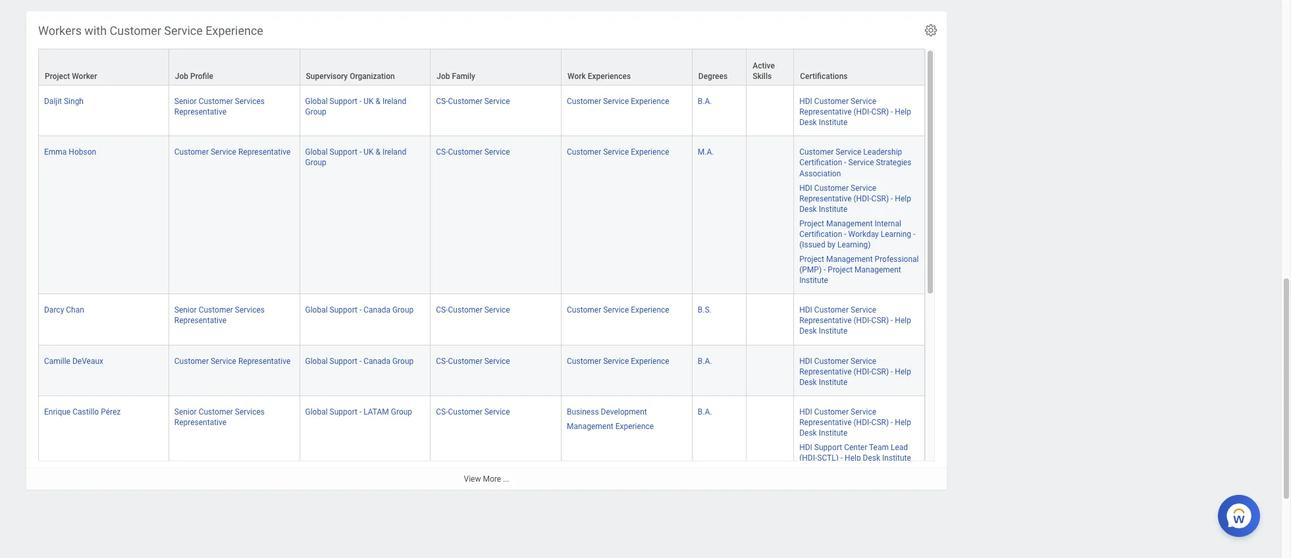 Task type: vqa. For each thing, say whether or not it's contained in the screenshot.
Australia/New
no



Task type: describe. For each thing, give the bounding box(es) containing it.
row containing daljit singh
[[38, 86, 925, 137]]

global support - uk & ireland group for services
[[305, 97, 406, 117]]

emma
[[44, 148, 67, 157]]

enrique
[[44, 407, 71, 417]]

project management internal certification - workday learning - (issued by learning)
[[799, 219, 915, 250]]

view more ...
[[464, 475, 509, 484]]

cs-customer service for camille deveaux
[[436, 357, 510, 366]]

active
[[753, 61, 775, 71]]

business development link
[[567, 405, 647, 417]]

senior customer services representative link for global support - latam group
[[174, 405, 265, 427]]

project management internal certification - workday learning - (issued by learning) link
[[799, 216, 915, 250]]

1 customer service experience link from the top
[[567, 94, 669, 106]]

items selected list for m.a.
[[799, 145, 919, 286]]

sctl)
[[817, 454, 839, 463]]

senior customer services representative for global support - latam group
[[174, 407, 265, 427]]

darcy chan
[[44, 306, 84, 315]]

leadership
[[863, 148, 902, 157]]

management down professional
[[855, 265, 901, 275]]

5 csr) from the top
[[871, 418, 889, 427]]

job family
[[437, 72, 475, 81]]

project management professional (pmp) - project management institute link
[[799, 252, 919, 285]]

5 hdi customer service representative (hdi-csr) - help desk institute from the top
[[799, 407, 911, 438]]

customer service experience link for m.a.
[[567, 145, 669, 157]]

row containing camille deveaux
[[38, 345, 925, 396]]

global support - latam group link
[[305, 405, 412, 417]]

daljit singh
[[44, 97, 84, 106]]

darcy chan link
[[44, 303, 84, 315]]

global support - latam group
[[305, 407, 412, 417]]

cs- for emma hobson
[[436, 148, 448, 157]]

hdi customer service representative (hdi-csr) - help desk institute for daljit singh
[[799, 97, 911, 127]]

csr) for darcy chan
[[871, 316, 889, 325]]

customer service representative link for global support - uk & ireland group
[[174, 145, 291, 157]]

team
[[869, 443, 889, 452]]

daljit
[[44, 97, 62, 106]]

senior for daljit singh
[[174, 97, 197, 106]]

experience for customer service experience link related to b.s.
[[631, 306, 669, 315]]

global support - canada group link for senior customer services representative
[[305, 303, 414, 315]]

group for darcy chan
[[392, 306, 414, 315]]

global support - uk & ireland group link for services
[[305, 94, 406, 117]]

strategies
[[876, 158, 911, 168]]

experience inside items selected list
[[615, 422, 654, 431]]

support inside hdi support center team lead (hdi-sctl) - help desk institute
[[814, 443, 842, 452]]

b.s. link
[[698, 303, 712, 315]]

project worker button
[[39, 49, 168, 85]]

institute inside hdi support center team lead (hdi-sctl) - help desk institute
[[882, 454, 911, 463]]

customer service experience for b.s.
[[567, 306, 669, 315]]

experience for m.a.'s customer service experience link
[[631, 148, 669, 157]]

services for global support - uk & ireland group
[[235, 97, 265, 106]]

experience for customer service experience link associated with b.a.
[[631, 357, 669, 366]]

work experiences
[[568, 72, 631, 81]]

items selected list for b.a.
[[799, 405, 919, 474]]

certification for customer
[[799, 158, 842, 168]]

enrique castillo pérez
[[44, 407, 121, 417]]

project for project management professional (pmp) - project management institute
[[799, 255, 824, 264]]

camille deveaux link
[[44, 354, 103, 366]]

2 hdi customer service representative (hdi-csr) - help desk institute from the top
[[799, 183, 911, 214]]

project worker
[[45, 72, 97, 81]]

management experience link
[[567, 419, 654, 431]]

cs-customer service link for emma hobson
[[436, 145, 510, 157]]

cs- for camille deveaux
[[436, 357, 448, 366]]

workers with customer service experience
[[38, 24, 263, 38]]

support for camille deveaux
[[330, 357, 357, 366]]

business development
[[567, 407, 647, 417]]

workers
[[38, 24, 82, 38]]

uk for senior customer services representative
[[364, 97, 374, 106]]

by
[[827, 240, 835, 250]]

b.a. for global support - uk & ireland group
[[698, 97, 712, 106]]

profile
[[190, 72, 213, 81]]

customer service experience for m.a.
[[567, 148, 669, 157]]

global support - uk & ireland group link for representative
[[305, 145, 406, 168]]

chan
[[66, 306, 84, 315]]

row containing darcy chan
[[38, 294, 925, 345]]

cs-customer service for darcy chan
[[436, 306, 510, 315]]

business
[[567, 407, 599, 417]]

customer service representative link for global support - canada group
[[174, 354, 291, 366]]

customer service experience link for b.a.
[[567, 354, 669, 366]]

castillo
[[73, 407, 99, 417]]

institute inside project management professional (pmp) - project management institute
[[799, 276, 828, 285]]

certifications button
[[794, 49, 924, 85]]

job profile
[[175, 72, 213, 81]]

m.a. link
[[698, 145, 714, 157]]

work
[[568, 72, 586, 81]]

more
[[483, 475, 501, 484]]

cell for daljit singh
[[747, 86, 794, 137]]

lead
[[891, 443, 908, 452]]

management down learning)
[[826, 255, 873, 264]]

(pmp)
[[799, 265, 822, 275]]

row containing enrique castillo pérez
[[38, 396, 925, 483]]

view
[[464, 475, 481, 484]]

global for daljit singh
[[305, 97, 328, 106]]

job family button
[[431, 49, 561, 85]]

skills
[[753, 72, 772, 81]]

pérez
[[101, 407, 121, 417]]

cell for darcy chan
[[747, 294, 794, 345]]

cs-customer service for enrique castillo pérez
[[436, 407, 510, 417]]

customer inside customer service leadership certification - service strategies association
[[799, 148, 834, 157]]

cs-customer service link for daljit singh
[[436, 94, 510, 106]]

ireland for customer service representative
[[382, 148, 406, 157]]

development
[[601, 407, 647, 417]]

canada for senior customer services representative
[[364, 306, 390, 315]]

cs-customer service for daljit singh
[[436, 97, 510, 106]]

hdi customer service representative (hdi-csr) - help desk institute link for camille deveaux
[[799, 354, 911, 387]]

center
[[844, 443, 867, 452]]

b.a. for global support - latam group
[[698, 407, 712, 417]]

hdi support center team lead (hdi-sctl) - help desk institute
[[799, 443, 911, 463]]

customer service experience for b.a.
[[567, 357, 669, 366]]

csr) for daljit singh
[[871, 107, 889, 117]]

work experiences button
[[562, 49, 692, 85]]

family
[[452, 72, 475, 81]]

- inside hdi support center team lead (hdi-sctl) - help desk institute
[[841, 454, 843, 463]]

senior customer services representative link for global support - canada group
[[174, 303, 265, 325]]

emma hobson
[[44, 148, 96, 157]]

supervisory organization
[[306, 72, 395, 81]]

project management professional (pmp) - project management institute
[[799, 255, 919, 285]]

...
[[503, 475, 509, 484]]

customer service leadership certification - service strategies association
[[799, 148, 911, 178]]

learning
[[881, 230, 911, 239]]

supervisory organization button
[[300, 49, 430, 85]]

hdi customer service representative (hdi-csr) - help desk institute for darcy chan
[[799, 306, 911, 336]]

camille
[[44, 357, 70, 366]]

cs-customer service link for darcy chan
[[436, 303, 510, 315]]

camille deveaux
[[44, 357, 103, 366]]

daljit singh link
[[44, 94, 84, 106]]

2 hdi from the top
[[799, 183, 812, 193]]

(hdi- inside hdi support center team lead (hdi-sctl) - help desk institute
[[799, 454, 817, 463]]

supervisory
[[306, 72, 348, 81]]

5 hdi customer service representative (hdi-csr) - help desk institute link from the top
[[799, 405, 911, 438]]

global for darcy chan
[[305, 306, 328, 315]]

cs- for daljit singh
[[436, 97, 448, 106]]

b.a. for global support - canada group
[[698, 357, 712, 366]]

& for senior customer services representative
[[376, 97, 380, 106]]

active skills
[[753, 61, 775, 81]]

active skills button
[[747, 49, 793, 85]]

project for project worker
[[45, 72, 70, 81]]

hobson
[[69, 148, 96, 157]]

m.a.
[[698, 148, 714, 157]]

row containing emma hobson
[[38, 137, 925, 294]]



Task type: locate. For each thing, give the bounding box(es) containing it.
project inside project management internal certification - workday learning - (issued by learning)
[[799, 219, 824, 228]]

0 vertical spatial &
[[376, 97, 380, 106]]

organization
[[350, 72, 395, 81]]

2 services from the top
[[235, 306, 265, 315]]

1 vertical spatial b.a.
[[698, 357, 712, 366]]

cell
[[747, 86, 794, 137], [747, 137, 794, 294], [747, 294, 794, 345], [747, 396, 794, 483]]

group
[[305, 107, 326, 117], [305, 158, 326, 168], [392, 306, 414, 315], [392, 357, 414, 366], [391, 407, 412, 417]]

2 canada from the top
[[364, 357, 390, 366]]

2 customer service representative link from the top
[[174, 354, 291, 366]]

certification
[[799, 158, 842, 168], [799, 230, 842, 239]]

project up (issued
[[799, 219, 824, 228]]

1 cs-customer service from the top
[[436, 97, 510, 106]]

uk for customer service representative
[[364, 148, 374, 157]]

row containing active skills
[[38, 49, 925, 86]]

2 cs-customer service from the top
[[436, 148, 510, 157]]

customer service representative for global support - uk & ireland group
[[174, 148, 291, 157]]

project down by
[[828, 265, 853, 275]]

1 senior customer services representative link from the top
[[174, 94, 265, 117]]

senior customer services representative link for global support - uk & ireland group
[[174, 94, 265, 117]]

1 vertical spatial senior customer services representative
[[174, 306, 265, 325]]

& for customer service representative
[[376, 148, 380, 157]]

enrique castillo pérez link
[[44, 405, 121, 417]]

experience for fourth customer service experience link from the bottom
[[631, 97, 669, 106]]

ireland for senior customer services representative
[[382, 97, 406, 106]]

1 certification from the top
[[799, 158, 842, 168]]

senior customer services representative
[[174, 97, 265, 117], [174, 306, 265, 325], [174, 407, 265, 427]]

global support - uk & ireland group link
[[305, 94, 406, 117], [305, 145, 406, 168]]

1 hdi from the top
[[799, 97, 812, 106]]

management down business
[[567, 422, 613, 431]]

2 job from the left
[[437, 72, 450, 81]]

cell for enrique castillo pérez
[[747, 396, 794, 483]]

services
[[235, 97, 265, 106], [235, 306, 265, 315], [235, 407, 265, 417]]

1 vertical spatial global support - canada group link
[[305, 354, 414, 366]]

1 vertical spatial global support - uk & ireland group
[[305, 148, 406, 168]]

3 global from the top
[[305, 306, 328, 315]]

1 vertical spatial customer service representative
[[174, 357, 291, 366]]

1 customer service experience from the top
[[567, 97, 669, 106]]

1 csr) from the top
[[871, 107, 889, 117]]

support for emma hobson
[[330, 148, 357, 157]]

0 vertical spatial senior customer services representative
[[174, 97, 265, 117]]

1 vertical spatial ireland
[[382, 148, 406, 157]]

5 cs-customer service link from the top
[[436, 405, 510, 417]]

2 ireland from the top
[[382, 148, 406, 157]]

1 senior from the top
[[174, 97, 197, 106]]

management up workday
[[826, 219, 873, 228]]

project inside popup button
[[45, 72, 70, 81]]

hdi customer service representative (hdi-csr) - help desk institute link
[[799, 94, 911, 127], [799, 181, 911, 214], [799, 303, 911, 336], [799, 354, 911, 387], [799, 405, 911, 438]]

project up (pmp)
[[799, 255, 824, 264]]

1 hdi customer service representative (hdi-csr) - help desk institute link from the top
[[799, 94, 911, 127]]

2 customer service experience link from the top
[[567, 145, 669, 157]]

job profile button
[[169, 49, 299, 85]]

global for camille deveaux
[[305, 357, 328, 366]]

help inside hdi support center team lead (hdi-sctl) - help desk institute
[[845, 454, 861, 463]]

cs- for darcy chan
[[436, 306, 448, 315]]

1 global support - uk & ireland group from the top
[[305, 97, 406, 117]]

(issued
[[799, 240, 825, 250]]

certification up (issued
[[799, 230, 842, 239]]

senior customer services representative for global support - canada group
[[174, 306, 265, 325]]

desk
[[799, 118, 817, 127], [799, 205, 817, 214], [799, 327, 817, 336], [799, 378, 817, 387], [799, 429, 817, 438], [863, 454, 880, 463]]

0 vertical spatial global support - canada group
[[305, 306, 414, 315]]

2 hdi customer service representative (hdi-csr) - help desk institute link from the top
[[799, 181, 911, 214]]

group for camille deveaux
[[392, 357, 414, 366]]

3 hdi customer service representative (hdi-csr) - help desk institute link from the top
[[799, 303, 911, 336]]

4 row from the top
[[38, 294, 925, 345]]

certification for project
[[799, 230, 842, 239]]

3 services from the top
[[235, 407, 265, 417]]

2 vertical spatial services
[[235, 407, 265, 417]]

learning)
[[837, 240, 871, 250]]

certification up 'association'
[[799, 158, 842, 168]]

5 cs- from the top
[[436, 407, 448, 417]]

5 hdi from the top
[[799, 407, 812, 417]]

hdi inside hdi support center team lead (hdi-sctl) - help desk institute
[[799, 443, 812, 452]]

worker
[[72, 72, 97, 81]]

b.a. link for global support - latam group
[[698, 405, 712, 417]]

2 b.a. from the top
[[698, 357, 712, 366]]

1 vertical spatial canada
[[364, 357, 390, 366]]

global support - canada group link for customer service representative
[[305, 354, 414, 366]]

0 vertical spatial b.a. link
[[698, 94, 712, 106]]

certifications
[[800, 72, 848, 81]]

2 b.a. link from the top
[[698, 354, 712, 366]]

project up daljit singh link
[[45, 72, 70, 81]]

experience left b.s.
[[631, 306, 669, 315]]

3 customer service experience from the top
[[567, 306, 669, 315]]

experience
[[206, 24, 263, 38], [631, 97, 669, 106], [631, 148, 669, 157], [631, 306, 669, 315], [631, 357, 669, 366], [615, 422, 654, 431]]

experience up development
[[631, 357, 669, 366]]

items selected list containing customer service leadership certification - service strategies association
[[799, 145, 919, 286]]

uk
[[364, 97, 374, 106], [364, 148, 374, 157]]

1 vertical spatial b.a. link
[[698, 354, 712, 366]]

1 job from the left
[[175, 72, 188, 81]]

professional
[[875, 255, 919, 264]]

view more ... link
[[26, 468, 947, 490]]

internal
[[875, 219, 901, 228]]

2 uk from the top
[[364, 148, 374, 157]]

canada
[[364, 306, 390, 315], [364, 357, 390, 366]]

1 global from the top
[[305, 97, 328, 106]]

2 vertical spatial b.a.
[[698, 407, 712, 417]]

global support - canada group for customer service representative
[[305, 357, 414, 366]]

5 global from the top
[[305, 407, 328, 417]]

0 vertical spatial customer service representative
[[174, 148, 291, 157]]

1 vertical spatial global support - canada group
[[305, 357, 414, 366]]

cs- for enrique castillo pérez
[[436, 407, 448, 417]]

4 cs- from the top
[[436, 357, 448, 366]]

csr) for camille deveaux
[[871, 367, 889, 376]]

support for daljit singh
[[330, 97, 357, 106]]

2 global from the top
[[305, 148, 328, 157]]

2 vertical spatial b.a. link
[[698, 405, 712, 417]]

4 customer service experience from the top
[[567, 357, 669, 366]]

global for emma hobson
[[305, 148, 328, 157]]

3 senior from the top
[[174, 407, 197, 417]]

0 vertical spatial canada
[[364, 306, 390, 315]]

1 global support - canada group link from the top
[[305, 303, 414, 315]]

2 vertical spatial senior customer services representative link
[[174, 405, 265, 427]]

b.a.
[[698, 97, 712, 106], [698, 357, 712, 366], [698, 407, 712, 417]]

darcy
[[44, 306, 64, 315]]

job for job family
[[437, 72, 450, 81]]

0 horizontal spatial job
[[175, 72, 188, 81]]

1 cell from the top
[[747, 86, 794, 137]]

deveaux
[[72, 357, 103, 366]]

0 vertical spatial customer service representative link
[[174, 145, 291, 157]]

support
[[330, 97, 357, 106], [330, 148, 357, 157], [330, 306, 357, 315], [330, 357, 357, 366], [330, 407, 357, 417], [814, 443, 842, 452]]

cs-customer service link
[[436, 94, 510, 106], [436, 145, 510, 157], [436, 303, 510, 315], [436, 354, 510, 366], [436, 405, 510, 417]]

group for enrique castillo pérez
[[391, 407, 412, 417]]

senior customer services representative for global support - uk & ireland group
[[174, 97, 265, 117]]

0 vertical spatial b.a.
[[698, 97, 712, 106]]

4 cell from the top
[[747, 396, 794, 483]]

1 & from the top
[[376, 97, 380, 106]]

4 customer service experience link from the top
[[567, 354, 669, 366]]

latam
[[364, 407, 389, 417]]

1 row from the top
[[38, 49, 925, 86]]

row
[[38, 49, 925, 86], [38, 86, 925, 137], [38, 137, 925, 294], [38, 294, 925, 345], [38, 345, 925, 396], [38, 396, 925, 483]]

2 cs- from the top
[[436, 148, 448, 157]]

1 horizontal spatial job
[[437, 72, 450, 81]]

institute
[[819, 118, 848, 127], [819, 205, 848, 214], [799, 276, 828, 285], [819, 327, 848, 336], [819, 378, 848, 387], [819, 429, 848, 438], [882, 454, 911, 463]]

customer service experience link for b.s.
[[567, 303, 669, 315]]

global support - canada group link
[[305, 303, 414, 315], [305, 354, 414, 366]]

3 hdi from the top
[[799, 306, 812, 315]]

hdi support center team lead (hdi-sctl) - help desk institute link
[[799, 440, 911, 463]]

service
[[164, 24, 203, 38], [484, 97, 510, 106], [603, 97, 629, 106], [851, 97, 876, 106], [211, 148, 236, 157], [484, 148, 510, 157], [603, 148, 629, 157], [836, 148, 861, 157], [848, 158, 874, 168], [851, 183, 876, 193], [484, 306, 510, 315], [603, 306, 629, 315], [851, 306, 876, 315], [211, 357, 236, 366], [484, 357, 510, 366], [603, 357, 629, 366], [851, 357, 876, 366], [484, 407, 510, 417], [851, 407, 876, 417]]

b.a. link
[[698, 94, 712, 106], [698, 354, 712, 366], [698, 405, 712, 417]]

3 cs- from the top
[[436, 306, 448, 315]]

0 vertical spatial certification
[[799, 158, 842, 168]]

2 row from the top
[[38, 86, 925, 137]]

1 vertical spatial senior customer services representative link
[[174, 303, 265, 325]]

cell for emma hobson
[[747, 137, 794, 294]]

5 row from the top
[[38, 345, 925, 396]]

support for enrique castillo pérez
[[330, 407, 357, 417]]

desk inside hdi support center team lead (hdi-sctl) - help desk institute
[[863, 454, 880, 463]]

3 cell from the top
[[747, 294, 794, 345]]

customer service representative link
[[174, 145, 291, 157], [174, 354, 291, 366]]

degrees
[[698, 72, 728, 81]]

0 vertical spatial uk
[[364, 97, 374, 106]]

2 certification from the top
[[799, 230, 842, 239]]

management inside project management internal certification - workday learning - (issued by learning)
[[826, 219, 873, 228]]

1 global support - uk & ireland group link from the top
[[305, 94, 406, 117]]

services for global support - latam group
[[235, 407, 265, 417]]

-
[[359, 97, 362, 106], [891, 107, 893, 117], [359, 148, 362, 157], [844, 158, 846, 168], [891, 194, 893, 203], [844, 230, 846, 239], [913, 230, 915, 239], [824, 265, 826, 275], [359, 306, 362, 315], [891, 316, 893, 325], [359, 357, 362, 366], [891, 367, 893, 376], [359, 407, 362, 417], [891, 418, 893, 427], [841, 454, 843, 463]]

1 cs-customer service link from the top
[[436, 94, 510, 106]]

1 senior customer services representative from the top
[[174, 97, 265, 117]]

1 customer service representative from the top
[[174, 148, 291, 157]]

0 vertical spatial senior
[[174, 97, 197, 106]]

4 global from the top
[[305, 357, 328, 366]]

global support - canada group for senior customer services representative
[[305, 306, 414, 315]]

1 vertical spatial &
[[376, 148, 380, 157]]

hdi customer service representative (hdi-csr) - help desk institute
[[799, 97, 911, 127], [799, 183, 911, 214], [799, 306, 911, 336], [799, 357, 911, 387], [799, 407, 911, 438]]

cs-customer service for emma hobson
[[436, 148, 510, 157]]

workday
[[848, 230, 879, 239]]

support for darcy chan
[[330, 306, 357, 315]]

5 cs-customer service from the top
[[436, 407, 510, 417]]

1 vertical spatial global support - uk & ireland group link
[[305, 145, 406, 168]]

emma hobson link
[[44, 145, 96, 157]]

experience up job profile popup button
[[206, 24, 263, 38]]

6 row from the top
[[38, 396, 925, 483]]

3 b.a. link from the top
[[698, 405, 712, 417]]

2 global support - uk & ireland group from the top
[[305, 148, 406, 168]]

&
[[376, 97, 380, 106], [376, 148, 380, 157]]

experience down work experiences popup button
[[631, 97, 669, 106]]

management experience
[[567, 422, 654, 431]]

customer service experience
[[567, 97, 669, 106], [567, 148, 669, 157], [567, 306, 669, 315], [567, 357, 669, 366]]

global for enrique castillo pérez
[[305, 407, 328, 417]]

3 csr) from the top
[[871, 316, 889, 325]]

items selected list containing business development
[[567, 405, 675, 432]]

association
[[799, 169, 841, 178]]

b.a. link for global support - uk & ireland group
[[698, 94, 712, 106]]

project
[[45, 72, 70, 81], [799, 219, 824, 228], [799, 255, 824, 264], [828, 265, 853, 275]]

job left profile
[[175, 72, 188, 81]]

3 cs-customer service from the top
[[436, 306, 510, 315]]

4 cs-customer service from the top
[[436, 357, 510, 366]]

3 row from the top
[[38, 137, 925, 294]]

job left family
[[437, 72, 450, 81]]

1 vertical spatial services
[[235, 306, 265, 315]]

items selected list containing hdi customer service representative (hdi-csr) - help desk institute
[[799, 405, 919, 474]]

job
[[175, 72, 188, 81], [437, 72, 450, 81]]

1 canada from the top
[[364, 306, 390, 315]]

2 global support - uk & ireland group link from the top
[[305, 145, 406, 168]]

help
[[895, 107, 911, 117], [895, 194, 911, 203], [895, 316, 911, 325], [895, 367, 911, 376], [895, 418, 911, 427], [845, 454, 861, 463]]

2 senior customer services representative link from the top
[[174, 303, 265, 325]]

- inside project management professional (pmp) - project management institute
[[824, 265, 826, 275]]

2 customer service experience from the top
[[567, 148, 669, 157]]

1 services from the top
[[235, 97, 265, 106]]

0 vertical spatial ireland
[[382, 97, 406, 106]]

certification inside customer service leadership certification - service strategies association
[[799, 158, 842, 168]]

4 hdi from the top
[[799, 357, 812, 366]]

2 senior from the top
[[174, 306, 197, 315]]

1 vertical spatial uk
[[364, 148, 374, 157]]

1 global support - canada group from the top
[[305, 306, 414, 315]]

customer
[[110, 24, 161, 38], [199, 97, 233, 106], [448, 97, 482, 106], [567, 97, 601, 106], [814, 97, 849, 106], [174, 148, 209, 157], [448, 148, 482, 157], [567, 148, 601, 157], [799, 148, 834, 157], [814, 183, 849, 193], [199, 306, 233, 315], [448, 306, 482, 315], [567, 306, 601, 315], [814, 306, 849, 315], [174, 357, 209, 366], [448, 357, 482, 366], [567, 357, 601, 366], [814, 357, 849, 366], [199, 407, 233, 417], [448, 407, 482, 417], [814, 407, 849, 417]]

1 vertical spatial senior
[[174, 306, 197, 315]]

global support - canada group
[[305, 306, 414, 315], [305, 357, 414, 366]]

job for job profile
[[175, 72, 188, 81]]

4 hdi customer service representative (hdi-csr) - help desk institute link from the top
[[799, 354, 911, 387]]

customer service leadership certification - service strategies association link
[[799, 145, 911, 178]]

hdi customer service representative (hdi-csr) - help desk institute link for darcy chan
[[799, 303, 911, 336]]

0 vertical spatial global support - canada group link
[[305, 303, 414, 315]]

configure workers with customer service experience image
[[924, 23, 938, 38]]

ireland
[[382, 97, 406, 106], [382, 148, 406, 157]]

2 vertical spatial senior customer services representative
[[174, 407, 265, 427]]

2 global support - canada group link from the top
[[305, 354, 414, 366]]

1 uk from the top
[[364, 97, 374, 106]]

0 vertical spatial global support - uk & ireland group
[[305, 97, 406, 117]]

b.a. link for global support - canada group
[[698, 354, 712, 366]]

global support - uk & ireland group
[[305, 97, 406, 117], [305, 148, 406, 168]]

(hdi-
[[854, 107, 871, 117], [854, 194, 871, 203], [854, 316, 871, 325], [854, 367, 871, 376], [854, 418, 871, 427], [799, 454, 817, 463]]

4 hdi customer service representative (hdi-csr) - help desk institute from the top
[[799, 357, 911, 387]]

2 customer service representative from the top
[[174, 357, 291, 366]]

3 customer service experience link from the top
[[567, 303, 669, 315]]

1 b.a. link from the top
[[698, 94, 712, 106]]

hdi customer service representative (hdi-csr) - help desk institute for camille deveaux
[[799, 357, 911, 387]]

degrees button
[[693, 49, 746, 85]]

2 cell from the top
[[747, 137, 794, 294]]

senior for enrique castillo pérez
[[174, 407, 197, 417]]

1 cs- from the top
[[436, 97, 448, 106]]

3 senior customer services representative link from the top
[[174, 405, 265, 427]]

senior for darcy chan
[[174, 306, 197, 315]]

1 ireland from the top
[[382, 97, 406, 106]]

4 csr) from the top
[[871, 367, 889, 376]]

0 vertical spatial senior customer services representative link
[[174, 94, 265, 117]]

cs-customer service link for camille deveaux
[[436, 354, 510, 366]]

items selected list
[[799, 145, 919, 286], [567, 405, 675, 432], [799, 405, 919, 474]]

3 hdi customer service representative (hdi-csr) - help desk institute from the top
[[799, 306, 911, 336]]

6 hdi from the top
[[799, 443, 812, 452]]

b.s.
[[698, 306, 712, 315]]

services for global support - canada group
[[235, 306, 265, 315]]

2 global support - canada group from the top
[[305, 357, 414, 366]]

workers with customer service experience element
[[26, 11, 947, 558]]

senior
[[174, 97, 197, 106], [174, 306, 197, 315], [174, 407, 197, 417]]

2 cs-customer service link from the top
[[436, 145, 510, 157]]

1 customer service representative link from the top
[[174, 145, 291, 157]]

4 cs-customer service link from the top
[[436, 354, 510, 366]]

csr)
[[871, 107, 889, 117], [871, 194, 889, 203], [871, 316, 889, 325], [871, 367, 889, 376], [871, 418, 889, 427]]

2 csr) from the top
[[871, 194, 889, 203]]

canada for customer service representative
[[364, 357, 390, 366]]

2 & from the top
[[376, 148, 380, 157]]

experiences
[[588, 72, 631, 81]]

experience left m.a.
[[631, 148, 669, 157]]

1 hdi customer service representative (hdi-csr) - help desk institute from the top
[[799, 97, 911, 127]]

cs-customer service link for enrique castillo pérez
[[436, 405, 510, 417]]

customer service representative for global support - canada group
[[174, 357, 291, 366]]

1 b.a. from the top
[[698, 97, 712, 106]]

project for project management internal certification - workday learning - (issued by learning)
[[799, 219, 824, 228]]

1 vertical spatial customer service representative link
[[174, 354, 291, 366]]

senior customer services representative link
[[174, 94, 265, 117], [174, 303, 265, 325], [174, 405, 265, 427]]

3 b.a. from the top
[[698, 407, 712, 417]]

singh
[[64, 97, 84, 106]]

with
[[85, 24, 107, 38]]

2 senior customer services representative from the top
[[174, 306, 265, 325]]

0 vertical spatial global support - uk & ireland group link
[[305, 94, 406, 117]]

0 vertical spatial services
[[235, 97, 265, 106]]

hdi customer service representative (hdi-csr) - help desk institute link for daljit singh
[[799, 94, 911, 127]]

- inside customer service leadership certification - service strategies association
[[844, 158, 846, 168]]

2 vertical spatial senior
[[174, 407, 197, 417]]

1 vertical spatial certification
[[799, 230, 842, 239]]

global
[[305, 97, 328, 106], [305, 148, 328, 157], [305, 306, 328, 315], [305, 357, 328, 366], [305, 407, 328, 417]]

hdi
[[799, 97, 812, 106], [799, 183, 812, 193], [799, 306, 812, 315], [799, 357, 812, 366], [799, 407, 812, 417], [799, 443, 812, 452]]

experience down development
[[615, 422, 654, 431]]

cs-
[[436, 97, 448, 106], [436, 148, 448, 157], [436, 306, 448, 315], [436, 357, 448, 366], [436, 407, 448, 417]]

3 senior customer services representative from the top
[[174, 407, 265, 427]]

global support - uk & ireland group for representative
[[305, 148, 406, 168]]

certification inside project management internal certification - workday learning - (issued by learning)
[[799, 230, 842, 239]]



